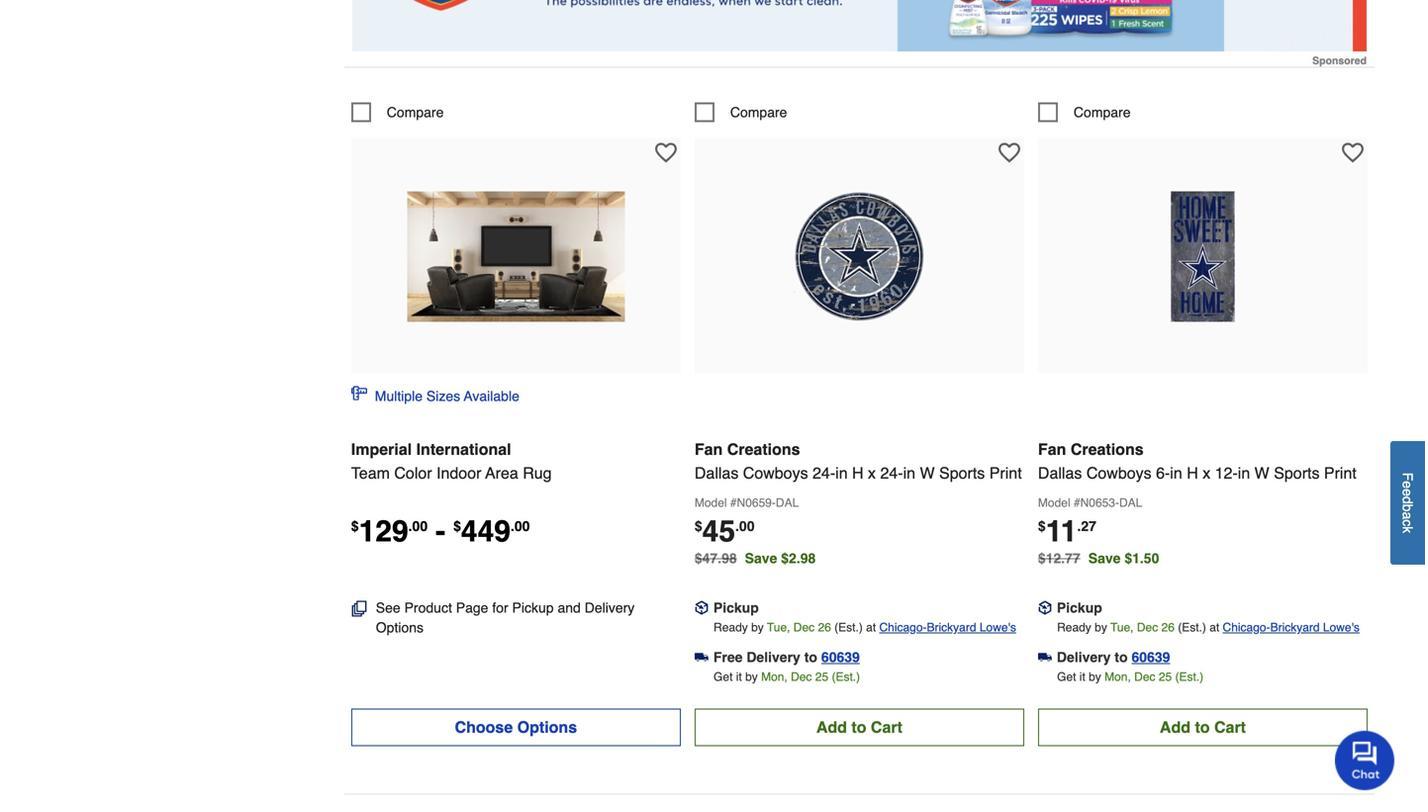 Task type: vqa. For each thing, say whether or not it's contained in the screenshot.
the top Shop
no



Task type: locate. For each thing, give the bounding box(es) containing it.
0 horizontal spatial compare
[[387, 104, 444, 120]]

0 horizontal spatial 24-
[[813, 464, 836, 482]]

2 60639 from the left
[[1132, 650, 1170, 666]]

2 chicago-brickyard lowe's button from the left
[[1223, 618, 1360, 638]]

1 it from the left
[[736, 671, 742, 684]]

1 tue, from the left
[[767, 621, 790, 635]]

11
[[1046, 515, 1077, 549]]

1 horizontal spatial it
[[1080, 671, 1086, 684]]

0 horizontal spatial cart
[[871, 719, 903, 737]]

2 at from the left
[[1210, 621, 1220, 635]]

chicago-brickyard lowe's button for delivery to 60639
[[1223, 618, 1360, 638]]

product
[[404, 600, 452, 616]]

dallas for fan creations dallas cowboys 24-in h x 24-in w sports print
[[695, 464, 739, 482]]

by
[[751, 621, 764, 635], [1095, 621, 1107, 635], [745, 671, 758, 684], [1089, 671, 1102, 684]]

1 horizontal spatial 25
[[1159, 671, 1172, 684]]

fan for fan creations dallas cowboys 24-in h x 24-in w sports print
[[695, 440, 723, 459]]

x inside fan creations dallas cowboys 6-in h x 12-in w sports print
[[1203, 464, 1211, 482]]

0 horizontal spatial add to cart button
[[695, 709, 1024, 747]]

1 # from the left
[[730, 496, 737, 510]]

pickup right pickup icon
[[714, 600, 759, 616]]

mon, down the delivery to 60639
[[1105, 671, 1131, 684]]

1 horizontal spatial tue,
[[1111, 621, 1134, 635]]

fan up model # n0653-dal
[[1038, 440, 1066, 459]]

2 truck filled image from the left
[[1038, 651, 1052, 665]]

dal for 6-
[[1120, 496, 1143, 510]]

x
[[868, 464, 876, 482], [1203, 464, 1211, 482]]

$ down "team"
[[351, 519, 359, 534]]

creations up n0659-
[[727, 440, 800, 459]]

dallas up model # n0659-dal
[[695, 464, 739, 482]]

$ for 45
[[695, 519, 702, 534]]

1 26 from the left
[[818, 621, 831, 635]]

0 horizontal spatial brickyard
[[927, 621, 977, 635]]

0 horizontal spatial h
[[852, 464, 864, 482]]

compare inside 1001220982 element
[[730, 104, 787, 120]]

e
[[1400, 481, 1416, 489], [1400, 489, 1416, 497]]

2 h from the left
[[1187, 464, 1198, 482]]

0 horizontal spatial add
[[816, 719, 847, 737]]

area
[[485, 464, 518, 482]]

creations inside fan creations dallas cowboys 6-in h x 12-in w sports print
[[1071, 440, 1144, 459]]

chicago-brickyard lowe's button for free delivery to 60639
[[879, 618, 1016, 638]]

$ 129 .00 - $ 449 .00
[[351, 515, 530, 549]]

k
[[1400, 527, 1416, 534]]

1 cowboys from the left
[[743, 464, 808, 482]]

1 cart from the left
[[871, 719, 903, 737]]

0 horizontal spatial sports
[[939, 464, 985, 482]]

1 print from the left
[[990, 464, 1022, 482]]

0 horizontal spatial add to cart
[[816, 719, 903, 737]]

w
[[920, 464, 935, 482], [1255, 464, 1270, 482]]

0 horizontal spatial x
[[868, 464, 876, 482]]

0 horizontal spatial it
[[736, 671, 742, 684]]

1 fan from the left
[[695, 440, 723, 459]]

0 horizontal spatial get it by mon, dec 25 (est.)
[[714, 671, 860, 684]]

0 horizontal spatial save
[[745, 551, 777, 567]]

1 horizontal spatial cowboys
[[1087, 464, 1152, 482]]

pickup right for
[[512, 600, 554, 616]]

ready by tue, dec 26 (est.) at chicago-brickyard lowe's up free delivery to 60639
[[714, 621, 1016, 635]]

1 horizontal spatial .00
[[511, 519, 530, 534]]

add down the delivery to 60639
[[1160, 719, 1191, 737]]

26 for 60639
[[1162, 621, 1175, 635]]

h inside "fan creations dallas cowboys 24-in h x 24-in w sports print"
[[852, 464, 864, 482]]

multiple sizes available link
[[351, 385, 520, 406]]

1 horizontal spatial brickyard
[[1271, 621, 1320, 635]]

$ inside $ 11 .27
[[1038, 519, 1046, 534]]

save left $2.98
[[745, 551, 777, 567]]

fan
[[695, 440, 723, 459], [1038, 440, 1066, 459]]

get down the delivery to 60639
[[1057, 671, 1076, 684]]

x inside "fan creations dallas cowboys 24-in h x 24-in w sports print"
[[868, 464, 876, 482]]

1 60639 from the left
[[822, 650, 860, 666]]

60639 button for delivery to 60639
[[1132, 648, 1170, 668]]

0 horizontal spatial truck filled image
[[695, 651, 709, 665]]

$
[[351, 519, 359, 534], [453, 519, 461, 534], [695, 519, 702, 534], [1038, 519, 1046, 534]]

2 60639 button from the left
[[1132, 648, 1170, 668]]

h
[[852, 464, 864, 482], [1187, 464, 1198, 482]]

cowboys for 24-
[[743, 464, 808, 482]]

and
[[558, 600, 581, 616]]

1 dallas from the left
[[695, 464, 739, 482]]

1 chicago-brickyard lowe's button from the left
[[879, 618, 1016, 638]]

dec down free delivery to 60639
[[791, 671, 812, 684]]

2 cart from the left
[[1215, 719, 1246, 737]]

1 horizontal spatial save
[[1089, 551, 1121, 567]]

brickyard for free delivery to 60639
[[927, 621, 977, 635]]

1 horizontal spatial sports
[[1274, 464, 1320, 482]]

$ up 'was price $47.98' 'element'
[[695, 519, 702, 534]]

24-
[[813, 464, 836, 482], [880, 464, 903, 482]]

sports inside fan creations dallas cowboys 6-in h x 12-in w sports print
[[1274, 464, 1320, 482]]

imperial
[[351, 440, 412, 459]]

25 down the delivery to 60639
[[1159, 671, 1172, 684]]

1 horizontal spatial at
[[1210, 621, 1220, 635]]

to
[[804, 650, 818, 666], [1115, 650, 1128, 666], [852, 719, 867, 737], [1195, 719, 1210, 737]]

get it by mon, dec 25 (est.)
[[714, 671, 860, 684], [1057, 671, 1204, 684]]

creations inside "fan creations dallas cowboys 24-in h x 24-in w sports print"
[[727, 440, 800, 459]]

ready by tue, dec 26 (est.) at chicago-brickyard lowe's
[[714, 621, 1016, 635], [1057, 621, 1360, 635]]

creations
[[727, 440, 800, 459], [1071, 440, 1144, 459]]

129
[[359, 515, 408, 549]]

26 for to
[[818, 621, 831, 635]]

0 horizontal spatial get
[[714, 671, 733, 684]]

2 $ from the left
[[453, 519, 461, 534]]

60639 button
[[822, 648, 860, 668], [1132, 648, 1170, 668]]

cowboys up 'n0653-'
[[1087, 464, 1152, 482]]

$ inside $ 45 .00
[[695, 519, 702, 534]]

1 horizontal spatial pickup
[[714, 600, 759, 616]]

ready up free
[[714, 621, 748, 635]]

it down free
[[736, 671, 742, 684]]

1 horizontal spatial chicago-
[[1223, 621, 1271, 635]]

1 horizontal spatial heart outline image
[[1342, 142, 1364, 164]]

pickup right pickup image
[[1057, 600, 1103, 616]]

$ for 129
[[351, 519, 359, 534]]

2 horizontal spatial .00
[[736, 519, 755, 534]]

mon, down free delivery to 60639
[[761, 671, 788, 684]]

1 pickup from the left
[[512, 600, 554, 616]]

0 horizontal spatial dal
[[776, 496, 799, 510]]

options down see
[[376, 620, 424, 636]]

chicago-
[[879, 621, 927, 635], [1223, 621, 1271, 635]]

model up 11 on the bottom
[[1038, 496, 1071, 510]]

f e e d b a c k button
[[1391, 441, 1425, 565]]

(est.)
[[835, 621, 863, 635], [1178, 621, 1207, 635], [832, 671, 860, 684], [1175, 671, 1204, 684]]

delivery inside see product page for pickup and delivery options
[[585, 600, 635, 616]]

truck filled image
[[695, 651, 709, 665], [1038, 651, 1052, 665]]

pickup
[[512, 600, 554, 616], [714, 600, 759, 616], [1057, 600, 1103, 616]]

model
[[695, 496, 727, 510], [1038, 496, 1071, 510]]

dallas inside fan creations dallas cowboys 6-in h x 12-in w sports print
[[1038, 464, 1082, 482]]

$12.77
[[1038, 551, 1081, 567]]

get it by mon, dec 25 (est.) for delivery
[[714, 671, 860, 684]]

2 dallas from the left
[[1038, 464, 1082, 482]]

cowboys inside "fan creations dallas cowboys 24-in h x 24-in w sports print"
[[743, 464, 808, 482]]

at for delivery to 60639
[[1210, 621, 1220, 635]]

.00 down rug
[[511, 519, 530, 534]]

1 add to cart button from the left
[[695, 709, 1024, 747]]

1 horizontal spatial truck filled image
[[1038, 651, 1052, 665]]

0 horizontal spatial dallas
[[695, 464, 739, 482]]

1 horizontal spatial ready by tue, dec 26 (est.) at chicago-brickyard lowe's
[[1057, 621, 1360, 635]]

get it by mon, dec 25 (est.) down free delivery to 60639
[[714, 671, 860, 684]]

truck filled image left free
[[695, 651, 709, 665]]

25
[[815, 671, 829, 684], [1159, 671, 1172, 684]]

26
[[818, 621, 831, 635], [1162, 621, 1175, 635]]

2 26 from the left
[[1162, 621, 1175, 635]]

b
[[1400, 504, 1416, 512]]

save
[[745, 551, 777, 567], [1089, 551, 1121, 567]]

2 mon, from the left
[[1105, 671, 1131, 684]]

1 horizontal spatial model
[[1038, 496, 1071, 510]]

get for delivery
[[1057, 671, 1076, 684]]

actual price $11.27 element
[[1038, 515, 1097, 549]]

by down the delivery to 60639
[[1089, 671, 1102, 684]]

sports
[[939, 464, 985, 482], [1274, 464, 1320, 482]]

0 horizontal spatial 25
[[815, 671, 829, 684]]

1 x from the left
[[868, 464, 876, 482]]

chat invite button image
[[1335, 731, 1396, 791]]

60639
[[822, 650, 860, 666], [1132, 650, 1170, 666]]

.00 inside $ 45 .00
[[736, 519, 755, 534]]

1 dal from the left
[[776, 496, 799, 510]]

dallas for fan creations dallas cowboys 6-in h x 12-in w sports print
[[1038, 464, 1082, 482]]

.00 left the -
[[408, 519, 428, 534]]

1 horizontal spatial add to cart
[[1160, 719, 1246, 737]]

0 horizontal spatial mon,
[[761, 671, 788, 684]]

1 horizontal spatial compare
[[730, 104, 787, 120]]

dallas up model # n0653-dal
[[1038, 464, 1082, 482]]

-
[[436, 515, 446, 549]]

tue, up free delivery to 60639
[[767, 621, 790, 635]]

2 .00 from the left
[[511, 519, 530, 534]]

f e e d b a c k
[[1400, 473, 1416, 534]]

add down free delivery to 60639
[[816, 719, 847, 737]]

2 tue, from the left
[[1111, 621, 1134, 635]]

tue, up the delivery to 60639
[[1111, 621, 1134, 635]]

dal up $1.50
[[1120, 496, 1143, 510]]

compare inside 1001164976 element
[[1074, 104, 1131, 120]]

imperial international team color indoor area rug
[[351, 440, 552, 482]]

1 horizontal spatial chicago-brickyard lowe's button
[[1223, 618, 1360, 638]]

#
[[730, 496, 737, 510], [1074, 496, 1081, 510]]

1 horizontal spatial cart
[[1215, 719, 1246, 737]]

compare
[[387, 104, 444, 120], [730, 104, 787, 120], [1074, 104, 1131, 120]]

2 brickyard from the left
[[1271, 621, 1320, 635]]

449
[[461, 515, 511, 549]]

1 heart outline image from the left
[[999, 142, 1020, 164]]

save down .27 at the right
[[1089, 551, 1121, 567]]

2 sports from the left
[[1274, 464, 1320, 482]]

1 horizontal spatial 60639 button
[[1132, 648, 1170, 668]]

w inside "fan creations dallas cowboys 24-in h x 24-in w sports print"
[[920, 464, 935, 482]]

in
[[836, 464, 848, 482], [903, 464, 916, 482], [1170, 464, 1183, 482], [1238, 464, 1250, 482]]

tue, for to
[[1111, 621, 1134, 635]]

2 heart outline image from the left
[[1342, 142, 1364, 164]]

1 get from the left
[[714, 671, 733, 684]]

brickyard
[[927, 621, 977, 635], [1271, 621, 1320, 635]]

n0659-
[[737, 496, 776, 510]]

get down free
[[714, 671, 733, 684]]

0 horizontal spatial lowe's
[[980, 621, 1016, 635]]

tue,
[[767, 621, 790, 635], [1111, 621, 1134, 635]]

2 w from the left
[[1255, 464, 1270, 482]]

2 x from the left
[[1203, 464, 1211, 482]]

1 mon, from the left
[[761, 671, 788, 684]]

save for 11
[[1089, 551, 1121, 567]]

get for free
[[714, 671, 733, 684]]

0 horizontal spatial 60639 button
[[822, 648, 860, 668]]

2 # from the left
[[1074, 496, 1081, 510]]

0 vertical spatial options
[[376, 620, 424, 636]]

fan inside fan creations dallas cowboys 6-in h x 12-in w sports print
[[1038, 440, 1066, 459]]

dal
[[776, 496, 799, 510], [1120, 496, 1143, 510]]

1 horizontal spatial 26
[[1162, 621, 1175, 635]]

1 e from the top
[[1400, 481, 1416, 489]]

1 horizontal spatial add to cart button
[[1038, 709, 1368, 747]]

$ 45 .00
[[695, 515, 755, 549]]

cowboys inside fan creations dallas cowboys 6-in h x 12-in w sports print
[[1087, 464, 1152, 482]]

1 $ from the left
[[351, 519, 359, 534]]

choose options link
[[351, 709, 681, 747]]

e up 'b'
[[1400, 489, 1416, 497]]

model # n0653-dal
[[1038, 496, 1143, 510]]

0 horizontal spatial model
[[695, 496, 727, 510]]

0 horizontal spatial .00
[[408, 519, 428, 534]]

25 for 60639
[[1159, 671, 1172, 684]]

0 horizontal spatial 60639
[[822, 650, 860, 666]]

2 ready from the left
[[1057, 621, 1092, 635]]

0 horizontal spatial options
[[376, 620, 424, 636]]

get it by mon, dec 25 (est.) down the delivery to 60639
[[1057, 671, 1204, 684]]

sports for 24-
[[939, 464, 985, 482]]

1 ready by tue, dec 26 (est.) at chicago-brickyard lowe's from the left
[[714, 621, 1016, 635]]

dec
[[794, 621, 815, 635], [1137, 621, 1158, 635], [791, 671, 812, 684], [1135, 671, 1156, 684]]

1 horizontal spatial #
[[1074, 496, 1081, 510]]

$ right the -
[[453, 519, 461, 534]]

free
[[714, 650, 743, 666]]

options
[[376, 620, 424, 636], [517, 719, 577, 737]]

fan up model # n0659-dal
[[695, 440, 723, 459]]

45
[[702, 515, 736, 549]]

compare inside '1001051672' element
[[387, 104, 444, 120]]

1 truck filled image from the left
[[695, 651, 709, 665]]

0 horizontal spatial at
[[866, 621, 876, 635]]

25 down free delivery to 60639
[[815, 671, 829, 684]]

actual price $45.00 element
[[695, 515, 755, 549]]

0 horizontal spatial w
[[920, 464, 935, 482]]

get
[[714, 671, 733, 684], [1057, 671, 1076, 684]]

advertisement region
[[352, 0, 1367, 67]]

chicago- for free delivery to 60639
[[879, 621, 927, 635]]

26 up the delivery to 60639
[[1162, 621, 1175, 635]]

4 $ from the left
[[1038, 519, 1046, 534]]

2 creations from the left
[[1071, 440, 1144, 459]]

0 horizontal spatial pickup
[[512, 600, 554, 616]]

0 horizontal spatial tue,
[[767, 621, 790, 635]]

1 horizontal spatial mon,
[[1105, 671, 1131, 684]]

h for 24-
[[852, 464, 864, 482]]

1 horizontal spatial h
[[1187, 464, 1198, 482]]

ready by tue, dec 26 (est.) at chicago-brickyard lowe's down $1.50
[[1057, 621, 1360, 635]]

0 horizontal spatial heart outline image
[[999, 142, 1020, 164]]

2 cowboys from the left
[[1087, 464, 1152, 482]]

3 in from the left
[[1170, 464, 1183, 482]]

1 horizontal spatial x
[[1203, 464, 1211, 482]]

0 horizontal spatial #
[[730, 496, 737, 510]]

1 get it by mon, dec 25 (est.) from the left
[[714, 671, 860, 684]]

cowboys
[[743, 464, 808, 482], [1087, 464, 1152, 482]]

1 h from the left
[[852, 464, 864, 482]]

ready
[[714, 621, 748, 635], [1057, 621, 1092, 635]]

cowboys up n0659-
[[743, 464, 808, 482]]

# up .27 at the right
[[1074, 496, 1081, 510]]

0 horizontal spatial ready
[[714, 621, 748, 635]]

options right choose
[[517, 719, 577, 737]]

0 horizontal spatial cowboys
[[743, 464, 808, 482]]

.00 down model # n0659-dal
[[736, 519, 755, 534]]

h inside fan creations dallas cowboys 6-in h x 12-in w sports print
[[1187, 464, 1198, 482]]

lowe's for free delivery to 60639
[[980, 621, 1016, 635]]

1 horizontal spatial lowe's
[[1323, 621, 1360, 635]]

lowe's
[[980, 621, 1016, 635], [1323, 621, 1360, 635]]

1 horizontal spatial add
[[1160, 719, 1191, 737]]

# up actual price $45.00 element
[[730, 496, 737, 510]]

1 add from the left
[[816, 719, 847, 737]]

model up 45 on the bottom of page
[[695, 496, 727, 510]]

fan creations dallas cowboys 24-in h x 24-in w sports print
[[695, 440, 1022, 482]]

fan inside "fan creations dallas cowboys 24-in h x 24-in w sports print"
[[695, 440, 723, 459]]

1 save from the left
[[745, 551, 777, 567]]

1 horizontal spatial get it by mon, dec 25 (est.)
[[1057, 671, 1204, 684]]

0 horizontal spatial chicago-brickyard lowe's button
[[879, 618, 1016, 638]]

2 it from the left
[[1080, 671, 1086, 684]]

free delivery to 60639
[[714, 650, 860, 666]]

print for fan creations dallas cowboys 24-in h x 24-in w sports print
[[990, 464, 1022, 482]]

1 horizontal spatial 24-
[[880, 464, 903, 482]]

1 model from the left
[[695, 496, 727, 510]]

2 compare from the left
[[730, 104, 787, 120]]

2 model from the left
[[1038, 496, 1071, 510]]

2 get from the left
[[1057, 671, 1076, 684]]

1 at from the left
[[866, 621, 876, 635]]

$ up was price $12.77 element
[[1038, 519, 1046, 534]]

add to cart
[[816, 719, 903, 737], [1160, 719, 1246, 737]]

compare for '1001051672' element on the left top
[[387, 104, 444, 120]]

creations for 24-
[[727, 440, 800, 459]]

e up d
[[1400, 481, 1416, 489]]

2 horizontal spatial compare
[[1074, 104, 1131, 120]]

w inside fan creations dallas cowboys 6-in h x 12-in w sports print
[[1255, 464, 1270, 482]]

2 25 from the left
[[1159, 671, 1172, 684]]

2 lowe's from the left
[[1323, 621, 1360, 635]]

by up free delivery to 60639
[[751, 621, 764, 635]]

0 horizontal spatial ready by tue, dec 26 (est.) at chicago-brickyard lowe's
[[714, 621, 1016, 635]]

1 60639 button from the left
[[822, 648, 860, 668]]

dec up free delivery to 60639
[[794, 621, 815, 635]]

1 creations from the left
[[727, 440, 800, 459]]

1 horizontal spatial dallas
[[1038, 464, 1082, 482]]

0 horizontal spatial print
[[990, 464, 1022, 482]]

at for free delivery to 60639
[[866, 621, 876, 635]]

1 25 from the left
[[815, 671, 829, 684]]

1 .00 from the left
[[408, 519, 428, 534]]

h for 12-
[[1187, 464, 1198, 482]]

1 horizontal spatial creations
[[1071, 440, 1144, 459]]

1 w from the left
[[920, 464, 935, 482]]

1 horizontal spatial print
[[1324, 464, 1357, 482]]

dallas inside "fan creations dallas cowboys 24-in h x 24-in w sports print"
[[695, 464, 739, 482]]

3 pickup from the left
[[1057, 600, 1103, 616]]

mon,
[[761, 671, 788, 684], [1105, 671, 1131, 684]]

print inside "fan creations dallas cowboys 24-in h x 24-in w sports print"
[[990, 464, 1022, 482]]

truck filled image down pickup image
[[1038, 651, 1052, 665]]

pickup for delivery to
[[1057, 600, 1103, 616]]

2 add from the left
[[1160, 719, 1191, 737]]

print inside fan creations dallas cowboys 6-in h x 12-in w sports print
[[1324, 464, 1357, 482]]

0 horizontal spatial creations
[[727, 440, 800, 459]]

2 horizontal spatial delivery
[[1057, 650, 1111, 666]]

2 add to cart button from the left
[[1038, 709, 1368, 747]]

cart
[[871, 719, 903, 737], [1215, 719, 1246, 737]]

2 print from the left
[[1324, 464, 1357, 482]]

heart outline image
[[999, 142, 1020, 164], [1342, 142, 1364, 164]]

1 compare from the left
[[387, 104, 444, 120]]

2 in from the left
[[903, 464, 916, 482]]

6-
[[1156, 464, 1170, 482]]

0 horizontal spatial fan
[[695, 440, 723, 459]]

creations up 'n0653-'
[[1071, 440, 1144, 459]]

1 ready from the left
[[714, 621, 748, 635]]

cowboys for 6-
[[1087, 464, 1152, 482]]

print
[[990, 464, 1022, 482], [1324, 464, 1357, 482]]

1 horizontal spatial get
[[1057, 671, 1076, 684]]

.00
[[408, 519, 428, 534], [511, 519, 530, 534], [736, 519, 755, 534]]

$ 11 .27
[[1038, 515, 1097, 549]]

1 horizontal spatial 60639
[[1132, 650, 1170, 666]]

2 fan from the left
[[1038, 440, 1066, 459]]

1 vertical spatial options
[[517, 719, 577, 737]]

ready up the delivery to 60639
[[1057, 621, 1092, 635]]

it for delivery
[[1080, 671, 1086, 684]]

2 ready by tue, dec 26 (est.) at chicago-brickyard lowe's from the left
[[1057, 621, 1360, 635]]

3 .00 from the left
[[736, 519, 755, 534]]

3 $ from the left
[[695, 519, 702, 534]]

1 horizontal spatial dal
[[1120, 496, 1143, 510]]

mon, for to
[[1105, 671, 1131, 684]]

$1.50
[[1125, 551, 1160, 567]]

c
[[1400, 520, 1416, 527]]

it
[[736, 671, 742, 684], [1080, 671, 1086, 684]]

1 lowe's from the left
[[980, 621, 1016, 635]]

2 pickup from the left
[[714, 600, 759, 616]]

dallas
[[695, 464, 739, 482], [1038, 464, 1082, 482]]

2 horizontal spatial pickup
[[1057, 600, 1103, 616]]

at
[[866, 621, 876, 635], [1210, 621, 1220, 635]]

lowe's for delivery to 60639
[[1323, 621, 1360, 635]]

3 compare from the left
[[1074, 104, 1131, 120]]

2 dal from the left
[[1120, 496, 1143, 510]]

add to cart button
[[695, 709, 1024, 747], [1038, 709, 1368, 747]]

2 chicago- from the left
[[1223, 621, 1271, 635]]

choose options
[[455, 719, 577, 737]]

truck filled image for free
[[695, 651, 709, 665]]

pickup image
[[1038, 601, 1052, 615]]

0 horizontal spatial delivery
[[585, 600, 635, 616]]

1 chicago- from the left
[[879, 621, 927, 635]]

see
[[376, 600, 401, 616]]

1 horizontal spatial ready
[[1057, 621, 1092, 635]]

1 brickyard from the left
[[927, 621, 977, 635]]

sports inside "fan creations dallas cowboys 24-in h x 24-in w sports print"
[[939, 464, 985, 482]]

add
[[816, 719, 847, 737], [1160, 719, 1191, 737]]

1 horizontal spatial w
[[1255, 464, 1270, 482]]

1 horizontal spatial delivery
[[747, 650, 801, 666]]

0 horizontal spatial chicago-
[[879, 621, 927, 635]]

delivery
[[585, 600, 635, 616], [747, 650, 801, 666], [1057, 650, 1111, 666]]

get it by mon, dec 25 (est.) for to
[[1057, 671, 1204, 684]]

1 horizontal spatial fan
[[1038, 440, 1066, 459]]

dal up $2.98
[[776, 496, 799, 510]]

26 up free delivery to 60639
[[818, 621, 831, 635]]

2 save from the left
[[1089, 551, 1121, 567]]

it down the delivery to 60639
[[1080, 671, 1086, 684]]

0 horizontal spatial 26
[[818, 621, 831, 635]]

1 sports from the left
[[939, 464, 985, 482]]

2 get it by mon, dec 25 (est.) from the left
[[1057, 671, 1204, 684]]



Task type: describe. For each thing, give the bounding box(es) containing it.
model for dallas cowboys 24-in h x 24-in w sports print
[[695, 496, 727, 510]]

pickup for free delivery to
[[714, 600, 759, 616]]

60639 button for free delivery to 60639
[[822, 648, 860, 668]]

$129.00-$449.00 element
[[351, 515, 530, 549]]

dal for 24-
[[776, 496, 799, 510]]

creations for 6-
[[1071, 440, 1144, 459]]

x for 12-
[[1203, 464, 1211, 482]]

compare for 1001220982 element
[[730, 104, 787, 120]]

$12.77 save $1.50
[[1038, 551, 1160, 567]]

brickyard for delivery to 60639
[[1271, 621, 1320, 635]]

ready by tue, dec 26 (est.) at chicago-brickyard lowe's for free delivery to 60639
[[714, 621, 1016, 635]]

color
[[394, 464, 432, 482]]

a
[[1400, 512, 1416, 520]]

tue, for delivery
[[767, 621, 790, 635]]

.00 for 45
[[736, 519, 755, 534]]

delivery to 60639
[[1057, 650, 1170, 666]]

truck filled image for delivery
[[1038, 651, 1052, 665]]

fan creations dallas cowboys 6-in h x 12-in w sports print
[[1038, 440, 1357, 482]]

2 add to cart from the left
[[1160, 719, 1246, 737]]

1001164976 element
[[1038, 102, 1131, 122]]

ready for free
[[714, 621, 748, 635]]

mon, for delivery
[[761, 671, 788, 684]]

rug
[[523, 464, 552, 482]]

12-
[[1215, 464, 1238, 482]]

multiple sizes available
[[375, 388, 520, 404]]

by up the delivery to 60639
[[1095, 621, 1107, 635]]

d
[[1400, 497, 1416, 504]]

sports for 12-
[[1274, 464, 1320, 482]]

4 in from the left
[[1238, 464, 1250, 482]]

1 24- from the left
[[813, 464, 836, 482]]

fan creations dallas cowboys 6-in h x 12-in w sports print image
[[1094, 148, 1312, 366]]

$47.98
[[695, 551, 737, 567]]

.00 for 129
[[408, 519, 428, 534]]

$2.98
[[781, 551, 816, 567]]

1001051672 element
[[351, 102, 444, 122]]

team
[[351, 464, 390, 482]]

dec down the delivery to 60639
[[1135, 671, 1156, 684]]

1 horizontal spatial options
[[517, 719, 577, 737]]

dec up the delivery to 60639
[[1137, 621, 1158, 635]]

pickup image
[[695, 601, 709, 615]]

page
[[456, 600, 488, 616]]

see product page for pickup and delivery options
[[376, 600, 635, 636]]

fan for fan creations dallas cowboys 6-in h x 12-in w sports print
[[1038, 440, 1066, 459]]

available
[[464, 388, 520, 404]]

# for fan creations dallas cowboys 6-in h x 12-in w sports print
[[1074, 496, 1081, 510]]

$47.98 save $2.98
[[695, 551, 816, 567]]

model # n0659-dal
[[695, 496, 799, 510]]

save for 45
[[745, 551, 777, 567]]

pickup inside see product page for pickup and delivery options
[[512, 600, 554, 616]]

1001220982 element
[[695, 102, 787, 122]]

for
[[492, 600, 508, 616]]

imperial international team color indoor area rug image
[[407, 148, 625, 366]]

choose
[[455, 719, 513, 737]]

chicago- for delivery to 60639
[[1223, 621, 1271, 635]]

options inside see product page for pickup and delivery options
[[376, 620, 424, 636]]

w for 12-
[[1255, 464, 1270, 482]]

print for fan creations dallas cowboys 6-in h x 12-in w sports print
[[1324, 464, 1357, 482]]

cart for second "add to cart" button from the left
[[1215, 719, 1246, 737]]

.27
[[1077, 519, 1097, 534]]

1 add to cart from the left
[[816, 719, 903, 737]]

heart outline image
[[655, 142, 677, 164]]

international
[[416, 440, 511, 459]]

f
[[1400, 473, 1416, 481]]

model for dallas cowboys 6-in h x 12-in w sports print
[[1038, 496, 1071, 510]]

$ for 11
[[1038, 519, 1046, 534]]

by down free delivery to 60639
[[745, 671, 758, 684]]

1 in from the left
[[836, 464, 848, 482]]

w for 24-
[[920, 464, 935, 482]]

was price $47.98 element
[[695, 546, 745, 567]]

x for 24-
[[868, 464, 876, 482]]

it for free
[[736, 671, 742, 684]]

2 e from the top
[[1400, 489, 1416, 497]]

2 24- from the left
[[880, 464, 903, 482]]

ready by tue, dec 26 (est.) at chicago-brickyard lowe's for delivery to 60639
[[1057, 621, 1360, 635]]

n0653-
[[1081, 496, 1120, 510]]

sizes
[[427, 388, 460, 404]]

cart for second "add to cart" button from the right
[[871, 719, 903, 737]]

25 for to
[[815, 671, 829, 684]]

indoor
[[437, 464, 481, 482]]

multiple
[[375, 388, 423, 404]]

was price $12.77 element
[[1038, 546, 1089, 567]]

fan creations dallas cowboys 24-in h x 24-in w sports print image
[[751, 148, 968, 366]]

# for fan creations dallas cowboys 24-in h x 24-in w sports print
[[730, 496, 737, 510]]

compare for 1001164976 element
[[1074, 104, 1131, 120]]

ready for delivery
[[1057, 621, 1092, 635]]



